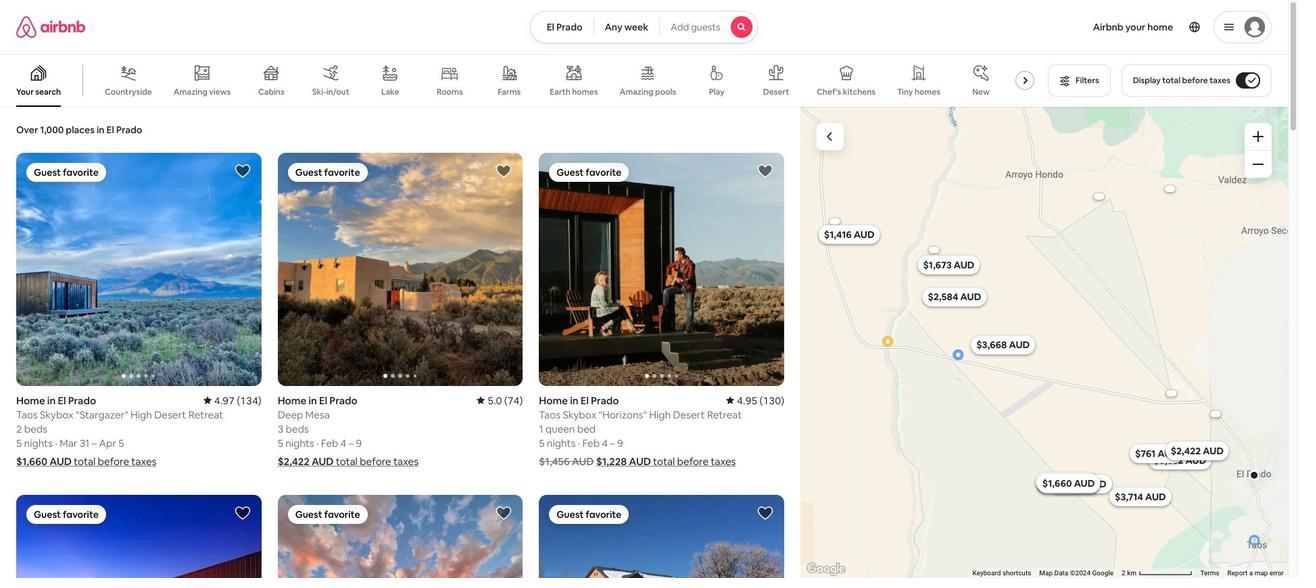 Task type: vqa. For each thing, say whether or not it's contained in the screenshot.
usd
no



Task type: describe. For each thing, give the bounding box(es) containing it.
add to wishlist: home in el prado image for 4.95 out of 5 average rating,  130 reviews image
[[757, 163, 774, 179]]

profile element
[[775, 0, 1272, 54]]

zoom in image
[[1253, 131, 1264, 142]]

google image
[[804, 561, 849, 578]]



Task type: locate. For each thing, give the bounding box(es) containing it.
1 horizontal spatial add to wishlist: home in el prado image
[[757, 505, 774, 521]]

0 horizontal spatial add to wishlist: home in el prado image
[[496, 163, 512, 179]]

the location you searched image
[[1249, 470, 1260, 480]]

5.0 out of 5 average rating,  74 reviews image
[[477, 394, 523, 407]]

1 vertical spatial add to wishlist: home in el prado image
[[757, 505, 774, 521]]

zoom out image
[[1253, 159, 1264, 170]]

4.97 out of 5 average rating,  134 reviews image
[[203, 394, 261, 407]]

0 vertical spatial add to wishlist: home in el prado image
[[496, 163, 512, 179]]

group
[[0, 54, 1040, 107], [16, 153, 261, 386], [278, 153, 523, 386], [539, 153, 785, 386], [16, 495, 261, 578], [278, 495, 523, 578], [539, 495, 785, 578]]

None search field
[[530, 11, 758, 43]]

add to wishlist: home in el prado image
[[234, 163, 251, 179], [757, 163, 774, 179], [234, 505, 251, 521]]

add to wishlist: home in el prado image
[[496, 163, 512, 179], [757, 505, 774, 521]]

4.95 out of 5 average rating,  130 reviews image
[[726, 394, 785, 407]]

add to wishlist: dome in el prado image
[[496, 505, 512, 521]]

add to wishlist: home in el prado image for "4.97 out of 5 average rating,  134 reviews" image
[[234, 163, 251, 179]]

google map
showing 31 stays. region
[[801, 107, 1288, 578]]



